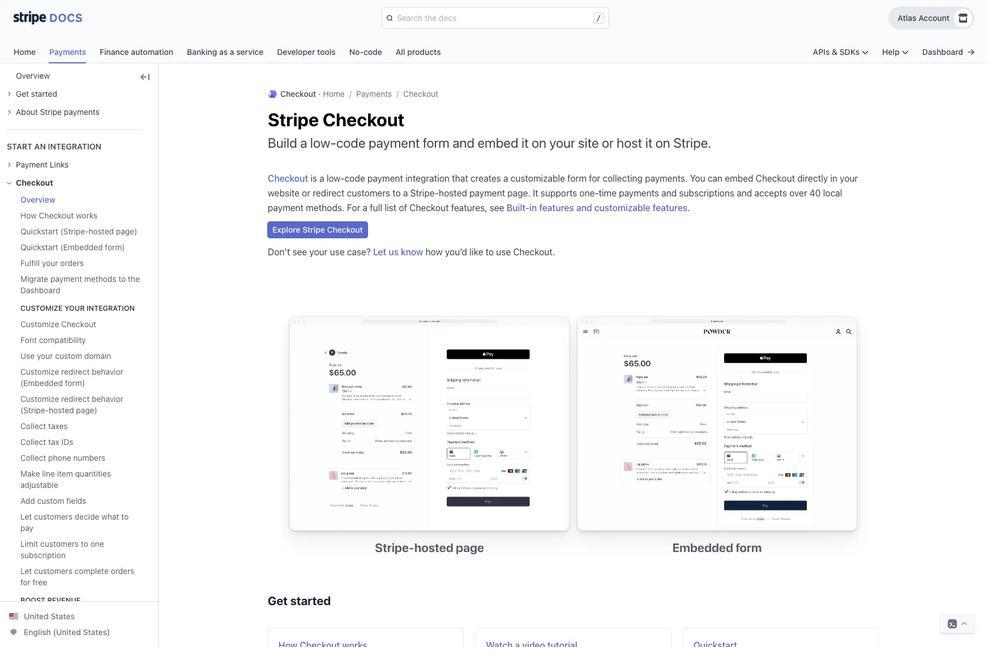 Task type: locate. For each thing, give the bounding box(es) containing it.
use left case? on the top of the page
[[330, 247, 345, 257]]

on
[[532, 135, 547, 151], [656, 135, 671, 151]]

adjustable
[[20, 481, 58, 490]]

0 horizontal spatial see
[[293, 247, 307, 257]]

fields
[[66, 496, 86, 506]]

orders inside "link"
[[60, 258, 84, 268]]

dashboard down account at top
[[923, 47, 964, 57]]

pay
[[20, 524, 34, 533]]

form down checkout button
[[423, 135, 450, 151]]

customers up free
[[34, 567, 72, 576]]

subscriptions
[[680, 188, 735, 198]]

0 horizontal spatial form)
[[65, 379, 85, 388]]

dropdown closed image inside about stripe payments link
[[7, 110, 11, 115]]

about stripe payments link
[[7, 107, 100, 118]]

custom down adjustable in the left bottom of the page
[[37, 496, 64, 506]]

build
[[268, 135, 297, 151]]

stripe checkout build a low-code payment form and embed it on your site or host it on stripe.
[[268, 109, 712, 151]]

1 on from the left
[[532, 135, 547, 151]]

hosted up 'taxes'
[[49, 406, 74, 415]]

no-code
[[350, 47, 382, 57]]

1 horizontal spatial see
[[490, 203, 505, 213]]

see inside is a low-code payment integration that creates a customizable form for collecting payments. you can embed checkout directly in your website or redirect customers to a stripe-hosted payment page. it supports one-time payments and subscriptions and accepts over 40 local payment methods. for a full list of checkout features, see
[[490, 203, 505, 213]]

1 vertical spatial custom
[[37, 496, 64, 506]]

0 horizontal spatial features
[[540, 203, 575, 213]]

behavior inside customize redirect behavior (embedded form)
[[92, 367, 123, 377]]

integration
[[48, 142, 102, 151], [406, 173, 450, 184], [87, 304, 135, 313]]

code inside tab list
[[364, 47, 382, 57]]

orders down quickstart (embedded form)
[[60, 258, 84, 268]]

low- up is
[[310, 135, 337, 151]]

(stripe- up quickstart (embedded form)
[[60, 227, 89, 236]]

to up list
[[393, 188, 401, 198]]

redirect inside customize redirect behavior (embedded form)
[[61, 367, 90, 377]]

page)
[[116, 227, 137, 236], [76, 406, 97, 415]]

tools
[[317, 47, 336, 57]]

stripe for explore
[[303, 225, 325, 235]]

0 vertical spatial (stripe-
[[60, 227, 89, 236]]

1 horizontal spatial features
[[653, 203, 688, 213]]

quickstart (embedded form) link
[[11, 242, 125, 253]]

0 horizontal spatial home
[[14, 47, 36, 57]]

overview link for how checkout works link
[[11, 194, 55, 206]]

collect inside "collect tax ids" link
[[20, 438, 46, 447]]

form)
[[105, 243, 125, 252], [65, 379, 85, 388]]

1 horizontal spatial payments link
[[356, 89, 392, 99]]

know
[[401, 247, 424, 257]]

2 vertical spatial redirect
[[61, 394, 90, 404]]

overview for get started link
[[16, 71, 50, 80]]

0 vertical spatial page)
[[116, 227, 137, 236]]

payments inside tab list
[[49, 47, 86, 57]]

1 vertical spatial payments link
[[356, 89, 392, 99]]

form up one-
[[568, 173, 587, 184]]

2 collect from the top
[[20, 438, 46, 447]]

features
[[540, 203, 575, 213], [653, 203, 688, 213]]

fulfill your orders
[[20, 258, 84, 268]]

1 vertical spatial form
[[568, 173, 587, 184]]

migrate payment methods to the dashboard link
[[11, 274, 141, 296]]

1 vertical spatial customizable
[[595, 203, 651, 213]]

0 horizontal spatial it
[[522, 135, 529, 151]]

1 vertical spatial let
[[20, 512, 32, 522]]

a right as
[[230, 47, 234, 57]]

2 it from the left
[[646, 135, 653, 151]]

payments.
[[646, 173, 688, 184]]

1 vertical spatial low-
[[327, 173, 345, 184]]

2 vertical spatial let
[[20, 567, 32, 576]]

customize up the collect taxes link
[[20, 394, 59, 404]]

0 horizontal spatial use
[[330, 247, 345, 257]]

your up local
[[841, 173, 859, 184]]

0 vertical spatial home
[[14, 47, 36, 57]]

on left the site
[[532, 135, 547, 151]]

stripe.
[[674, 135, 712, 151]]

2 customize from the top
[[20, 320, 59, 329]]

collect up "collect tax ids" link
[[20, 422, 46, 431]]

&
[[833, 47, 838, 57]]

0 vertical spatial collect
[[20, 422, 46, 431]]

0 horizontal spatial page)
[[76, 406, 97, 415]]

orders
[[60, 258, 84, 268], [111, 567, 134, 576]]

in up local
[[831, 173, 838, 184]]

site
[[579, 135, 599, 151]]

0 vertical spatial payments link
[[49, 44, 100, 63]]

your
[[550, 135, 576, 151], [841, 173, 859, 184], [310, 247, 328, 257], [42, 258, 58, 268], [65, 304, 85, 313], [37, 351, 53, 361]]

quickstart for quickstart (embedded form)
[[20, 243, 58, 252]]

customize inside customize redirect behavior (embedded form)
[[20, 367, 59, 377]]

(stripe- inside 'customize redirect behavior (stripe-hosted page)'
[[20, 406, 49, 415]]

1 vertical spatial orders
[[111, 567, 134, 576]]

1 horizontal spatial form)
[[105, 243, 125, 252]]

works
[[76, 211, 98, 220]]

payment inside stripe checkout build a low-code payment form and embed it on your site or host it on stripe.
[[369, 135, 420, 151]]

get
[[16, 89, 29, 99], [268, 594, 288, 608]]

1 horizontal spatial or
[[602, 135, 614, 151]]

dashboard
[[923, 47, 964, 57], [20, 286, 60, 295]]

it right host
[[646, 135, 653, 151]]

0 vertical spatial form
[[423, 135, 450, 151]]

integration up the stripe- on the left
[[406, 173, 450, 184]]

0 horizontal spatial payments
[[64, 107, 100, 117]]

your down font compatibility link
[[37, 351, 53, 361]]

start an integration
[[7, 142, 102, 151]]

and left accepts
[[737, 188, 753, 198]]

checkout link for home
[[268, 88, 316, 100]]

2 on from the left
[[656, 135, 671, 151]]

like
[[470, 247, 484, 257]]

methods
[[84, 274, 116, 284]]

redirect inside 'customize redirect behavior (stripe-hosted page)'
[[61, 394, 90, 404]]

customers inside let customers decide what to pay
[[34, 512, 72, 522]]

integration down methods
[[87, 304, 135, 313]]

0 vertical spatial dropdown closed image
[[7, 110, 11, 115]]

customers for for
[[34, 567, 72, 576]]

payment down checkout button
[[369, 135, 420, 151]]

payments down an image of the stripe logo link
[[49, 47, 86, 57]]

customize for customize redirect behavior (embedded form)
[[20, 367, 59, 377]]

1 collect from the top
[[20, 422, 46, 431]]

payments link for the bottom home link
[[356, 89, 392, 99]]

embed inside stripe checkout build a low-code payment form and embed it on your site or host it on stripe.
[[478, 135, 519, 151]]

for up one-
[[590, 173, 601, 184]]

let inside let customers complete orders for free
[[20, 567, 32, 576]]

integration inside is a low-code payment integration that creates a customizable form for collecting payments. you can embed checkout directly in your website or redirect customers to a stripe-hosted payment page. it supports one-time payments and subscriptions and accepts over 40 local payment methods. for a full list of checkout features, see
[[406, 173, 450, 184]]

an
[[34, 142, 46, 151]]

ids
[[62, 438, 73, 447]]

customers inside let customers complete orders for free
[[34, 567, 72, 576]]

1 horizontal spatial customizable
[[595, 203, 651, 213]]

to inside let customers decide what to pay
[[121, 512, 129, 522]]

(stripe- up the collect taxes link
[[20, 406, 49, 415]]

home right the ·
[[323, 89, 345, 99]]

finance automation link
[[100, 44, 187, 63]]

payments up the start an integration
[[64, 107, 100, 117]]

0 horizontal spatial for
[[20, 578, 31, 588]]

1 horizontal spatial hosted
[[89, 227, 114, 236]]

item
[[57, 469, 73, 479]]

developer tools link
[[277, 44, 350, 63]]

1 horizontal spatial use
[[497, 247, 511, 257]]

payments link down no-code link
[[356, 89, 392, 99]]

quickstart (stripe-hosted page)
[[20, 227, 137, 236]]

a right build
[[300, 135, 307, 151]]

redirect for customize redirect behavior (embedded form)
[[61, 367, 90, 377]]

or right website
[[302, 188, 311, 198]]

0 vertical spatial quickstart
[[20, 227, 58, 236]]

redirect inside is a low-code payment integration that creates a customizable form for collecting payments. you can embed checkout directly in your website or redirect customers to a stripe-hosted payment page. it supports one-time payments and subscriptions and accepts over 40 local payment methods. for a full list of checkout features, see
[[313, 188, 345, 198]]

tab list
[[14, 44, 441, 63]]

1 vertical spatial integration
[[406, 173, 450, 184]]

see right 'don't'
[[293, 247, 307, 257]]

dashboard down migrate
[[20, 286, 60, 295]]

let up pay
[[20, 512, 32, 522]]

customers up full
[[347, 188, 391, 198]]

atlas account
[[899, 13, 950, 23]]

you
[[691, 173, 706, 184]]

home link right the ·
[[323, 89, 345, 99]]

low-
[[310, 135, 337, 151], [327, 173, 345, 184]]

2 horizontal spatial hosted
[[439, 188, 468, 198]]

3 customize from the top
[[20, 367, 59, 377]]

1 it from the left
[[522, 135, 529, 151]]

is
[[311, 173, 317, 184]]

1 vertical spatial for
[[20, 578, 31, 588]]

quickstart up fulfill your orders "link"
[[20, 243, 58, 252]]

1 horizontal spatial started
[[291, 594, 331, 608]]

dropdown closed image inside the payment links link
[[7, 163, 11, 167]]

behavior inside 'customize redirect behavior (stripe-hosted page)'
[[92, 394, 123, 404]]

1 customize from the top
[[20, 304, 63, 313]]

account
[[919, 13, 950, 23]]

an image of the stripe logo image
[[14, 10, 82, 25]]

numbers
[[73, 453, 105, 463]]

customize inside 'customize redirect behavior (stripe-hosted page)'
[[20, 394, 59, 404]]

banking as a service
[[187, 47, 264, 57]]

how checkout works
[[20, 211, 98, 220]]

on left the stripe.
[[656, 135, 671, 151]]

0 vertical spatial embed
[[478, 135, 519, 151]]

dropdown closed image left about
[[7, 110, 11, 115]]

collecting
[[603, 173, 643, 184]]

stripe down methods.
[[303, 225, 325, 235]]

dropdown closed image
[[7, 110, 11, 115], [7, 163, 11, 167]]

1 vertical spatial payments
[[620, 188, 660, 198]]

checkout link
[[268, 88, 316, 100], [268, 173, 308, 184], [7, 177, 141, 189]]

2 features from the left
[[653, 203, 688, 213]]

stripe inside stripe checkout build a low-code payment form and embed it on your site or host it on stripe.
[[268, 109, 319, 130]]

(embedded down quickstart (stripe-hosted page)
[[60, 243, 103, 252]]

1 horizontal spatial it
[[646, 135, 653, 151]]

customize down use
[[20, 367, 59, 377]]

1 dropdown closed image from the top
[[7, 110, 11, 115]]

host
[[617, 135, 643, 151]]

quickstart for quickstart (stripe-hosted page)
[[20, 227, 58, 236]]

1 horizontal spatial embed
[[726, 173, 754, 184]]

all products
[[396, 47, 441, 57]]

form) up 'customize redirect behavior (stripe-hosted page)'
[[65, 379, 85, 388]]

customizable up it
[[511, 173, 566, 184]]

1 horizontal spatial form
[[568, 173, 587, 184]]

use
[[20, 351, 35, 361]]

1 horizontal spatial home link
[[323, 89, 345, 99]]

and up that
[[453, 135, 475, 151]]

home link down an image of the stripe logo link
[[14, 44, 49, 63]]

let down subscription
[[20, 567, 32, 576]]

0 horizontal spatial started
[[31, 89, 57, 99]]

2 dropdown closed image from the top
[[7, 163, 11, 167]]

overview link up how on the left top of page
[[11, 194, 55, 206]]

0 vertical spatial get
[[16, 89, 29, 99]]

let left the us
[[373, 247, 387, 257]]

0 horizontal spatial payments
[[49, 47, 86, 57]]

features down 'supports'
[[540, 203, 575, 213]]

1 quickstart from the top
[[20, 227, 58, 236]]

overview link up get started link
[[7, 70, 50, 82]]

for left free
[[20, 578, 31, 588]]

one
[[90, 540, 104, 549]]

home link
[[14, 44, 49, 63], [323, 89, 345, 99]]

behavior down customize redirect behavior (embedded form) link
[[92, 394, 123, 404]]

1 vertical spatial overview link
[[11, 194, 55, 206]]

1 vertical spatial form)
[[65, 379, 85, 388]]

let inside let customers decide what to pay
[[20, 512, 32, 522]]

0 horizontal spatial customizable
[[511, 173, 566, 184]]

1 horizontal spatial for
[[590, 173, 601, 184]]

1 vertical spatial dashboard
[[20, 286, 60, 295]]

custom
[[55, 351, 82, 361], [37, 496, 64, 506]]

0 vertical spatial home link
[[14, 44, 49, 63]]

payments link down an image of the stripe logo link
[[49, 44, 100, 63]]

explore stripe checkout
[[273, 225, 363, 235]]

use right like
[[497, 247, 511, 257]]

to right what
[[121, 512, 129, 522]]

customize for customize redirect behavior (stripe-hosted page)
[[20, 394, 59, 404]]

Search the docs text field
[[395, 9, 592, 27]]

united states button
[[9, 612, 75, 623]]

0 horizontal spatial dashboard
[[20, 286, 60, 295]]

0 vertical spatial see
[[490, 203, 505, 213]]

get started link
[[7, 88, 57, 100]]

overview up get started link
[[16, 71, 50, 80]]

fulfill your orders link
[[11, 258, 84, 269]]

1 horizontal spatial dashboard
[[923, 47, 964, 57]]

1 vertical spatial home
[[323, 89, 345, 99]]

1 vertical spatial embed
[[726, 173, 754, 184]]

for
[[590, 173, 601, 184], [20, 578, 31, 588]]

and down one-
[[577, 203, 593, 213]]

customers for subscription
[[40, 540, 79, 549]]

dropdown closed image for about
[[7, 110, 11, 115]]

stripe for about
[[40, 107, 62, 117]]

redirect
[[313, 188, 345, 198], [61, 367, 90, 377], [61, 394, 90, 404]]

developer
[[277, 47, 315, 57]]

0 horizontal spatial or
[[302, 188, 311, 198]]

payment links
[[16, 160, 69, 169]]

1 vertical spatial get started
[[268, 594, 331, 608]]

collect down the collect taxes link
[[20, 438, 46, 447]]

0 vertical spatial code
[[364, 47, 382, 57]]

1 vertical spatial (embedded
[[20, 379, 63, 388]]

0 vertical spatial overview link
[[7, 70, 50, 82]]

low- right is
[[327, 173, 345, 184]]

redirect for customize redirect behavior (stripe-hosted page)
[[61, 394, 90, 404]]

.
[[688, 203, 691, 213]]

0 horizontal spatial get started
[[16, 89, 57, 99]]

1 vertical spatial code
[[337, 135, 366, 151]]

customers up subscription
[[40, 540, 79, 549]]

2 behavior from the top
[[92, 394, 123, 404]]

customizable down time
[[595, 203, 651, 213]]

0 vertical spatial behavior
[[92, 367, 123, 377]]

0 horizontal spatial get
[[16, 89, 29, 99]]

integration up links
[[48, 142, 102, 151]]

checkout link up website
[[268, 173, 308, 184]]

it up page.
[[522, 135, 529, 151]]

0 vertical spatial overview
[[16, 71, 50, 80]]

stripe right about
[[40, 107, 62, 117]]

and
[[453, 135, 475, 151], [662, 188, 677, 198], [737, 188, 753, 198], [577, 203, 593, 213]]

overview link
[[7, 70, 50, 82], [11, 194, 55, 206]]

payments down no-code link
[[356, 89, 392, 99]]

page) down customize redirect behavior (embedded form) link
[[76, 406, 97, 415]]

0 horizontal spatial orders
[[60, 258, 84, 268]]

orders right complete
[[111, 567, 134, 576]]

embed right can at the right top of page
[[726, 173, 754, 184]]

your right fulfill
[[42, 258, 58, 268]]

0 vertical spatial payments
[[49, 47, 86, 57]]

to inside migrate payment methods to the dashboard
[[119, 274, 126, 284]]

0 horizontal spatial on
[[532, 135, 547, 151]]

0 horizontal spatial payments link
[[49, 44, 100, 63]]

full
[[370, 203, 383, 213]]

1 horizontal spatial get
[[268, 594, 288, 608]]

payments down collecting
[[620, 188, 660, 198]]

see left built-
[[490, 203, 505, 213]]

your left the site
[[550, 135, 576, 151]]

font compatibility
[[20, 336, 86, 345]]

collect for collect phone numbers
[[20, 453, 46, 463]]

4 customize from the top
[[20, 394, 59, 404]]

to left the
[[119, 274, 126, 284]]

for inside is a low-code payment integration that creates a customizable form for collecting payments. you can embed checkout directly in your website or redirect customers to a stripe-hosted payment page. it supports one-time payments and subscriptions and accepts over 40 local payment methods. for a full list of checkout features, see
[[590, 173, 601, 184]]

1 vertical spatial page)
[[76, 406, 97, 415]]

1 vertical spatial redirect
[[61, 367, 90, 377]]

1 vertical spatial started
[[291, 594, 331, 608]]

a right is
[[320, 173, 325, 184]]

apis
[[814, 47, 831, 57]]

atlas
[[899, 13, 917, 23]]

products
[[408, 47, 441, 57]]

1 vertical spatial payments
[[356, 89, 392, 99]]

customizable
[[511, 173, 566, 184], [595, 203, 651, 213]]

integration for start an integration
[[48, 142, 102, 151]]

1 behavior from the top
[[92, 367, 123, 377]]

stripe up build
[[268, 109, 319, 130]]

1 vertical spatial behavior
[[92, 394, 123, 404]]

tax
[[48, 438, 59, 447]]

embed inside is a low-code payment integration that creates a customizable form for collecting payments. you can embed checkout directly in your website or redirect customers to a stripe-hosted payment page. it supports one-time payments and subscriptions and accepts over 40 local payment methods. for a full list of checkout features, see
[[726, 173, 754, 184]]

use
[[330, 247, 345, 257], [497, 247, 511, 257]]

1 vertical spatial hosted
[[89, 227, 114, 236]]

overview link for get started link
[[7, 70, 50, 82]]

0 horizontal spatial embed
[[478, 135, 519, 151]]

payment
[[369, 135, 420, 151], [368, 173, 403, 184], [470, 188, 506, 198], [268, 203, 304, 213], [50, 274, 82, 284]]

customize up font compatibility link
[[20, 320, 59, 329]]

2 vertical spatial hosted
[[49, 406, 74, 415]]

decide
[[75, 512, 99, 522]]

1 vertical spatial collect
[[20, 438, 46, 447]]

customers inside 'limit customers to one subscription'
[[40, 540, 79, 549]]

or right the site
[[602, 135, 614, 151]]

creates
[[471, 173, 501, 184]]

form) inside customize redirect behavior (embedded form)
[[65, 379, 85, 388]]

payments inside is a low-code payment integration that creates a customizable form for collecting payments. you can embed checkout directly in your website or redirect customers to a stripe-hosted payment page. it supports one-time payments and subscriptions and accepts over 40 local payment methods. for a full list of checkout features, see
[[620, 188, 660, 198]]

0 vertical spatial for
[[590, 173, 601, 184]]

collect taxes
[[20, 422, 68, 431]]

dropdown closed image up dropdown open image
[[7, 163, 11, 167]]

dropdown open image
[[7, 181, 11, 185]]

tab list containing home
[[14, 44, 441, 63]]

2 use from the left
[[497, 247, 511, 257]]

to inside is a low-code payment integration that creates a customizable form for collecting payments. you can embed checkout directly in your website or redirect customers to a stripe-hosted payment page. it supports one-time payments and subscriptions and accepts over 40 local payment methods. for a full list of checkout features, see
[[393, 188, 401, 198]]

quickstart down how on the left top of page
[[20, 227, 58, 236]]

(embedded down use
[[20, 379, 63, 388]]

0 horizontal spatial hosted
[[49, 406, 74, 415]]

0 horizontal spatial in
[[530, 203, 537, 213]]

don't
[[268, 247, 290, 257]]

0 vertical spatial or
[[602, 135, 614, 151]]

form) up methods
[[105, 243, 125, 252]]

3 collect from the top
[[20, 453, 46, 463]]

collect inside collect phone numbers link
[[20, 453, 46, 463]]

custom down compatibility
[[55, 351, 82, 361]]

in down it
[[530, 203, 537, 213]]

overview up how on the left top of page
[[20, 195, 55, 205]]

built-
[[507, 203, 530, 213]]

let customers complete orders for free link
[[11, 566, 141, 589]]

0 vertical spatial payments
[[64, 107, 100, 117]]

collect phone numbers
[[20, 453, 105, 463]]

1 horizontal spatial get started
[[268, 594, 331, 608]]

us
[[389, 247, 399, 257]]

0 vertical spatial orders
[[60, 258, 84, 268]]

to left one
[[81, 540, 88, 549]]

home down an image of the stripe logo link
[[14, 47, 36, 57]]

2 vertical spatial collect
[[20, 453, 46, 463]]

home inside tab list
[[14, 47, 36, 57]]

2 quickstart from the top
[[20, 243, 58, 252]]

0 vertical spatial in
[[831, 173, 838, 184]]

0 vertical spatial low-
[[310, 135, 337, 151]]

checkout link left the ·
[[268, 88, 316, 100]]

0 horizontal spatial form
[[423, 135, 450, 151]]

embed up creates
[[478, 135, 519, 151]]

sdks
[[840, 47, 860, 57]]

overview for how checkout works link
[[20, 195, 55, 205]]



Task type: vqa. For each thing, say whether or not it's contained in the screenshot.
including
no



Task type: describe. For each thing, give the bounding box(es) containing it.
your up customize checkout
[[65, 304, 85, 313]]

1 vertical spatial see
[[293, 247, 307, 257]]

list
[[385, 203, 397, 213]]

for
[[347, 203, 361, 213]]

checkout.
[[514, 247, 556, 257]]

dashboard inside migrate payment methods to the dashboard
[[20, 286, 60, 295]]

0 vertical spatial (embedded
[[60, 243, 103, 252]]

your inside stripe checkout build a low-code payment form and embed it on your site or host it on stripe.
[[550, 135, 576, 151]]

1 features from the left
[[540, 203, 575, 213]]

1 vertical spatial get
[[268, 594, 288, 608]]

customizable inside is a low-code payment integration that creates a customizable form for collecting payments. you can embed checkout directly in your website or redirect customers to a stripe-hosted payment page. it supports one-time payments and subscriptions and accepts over 40 local payment methods. for a full list of checkout features, see
[[511, 173, 566, 184]]

apis & sdks button
[[814, 46, 869, 58]]

orders inside let customers complete orders for free
[[111, 567, 134, 576]]

low- inside is a low-code payment integration that creates a customizable form for collecting payments. you can embed checkout directly in your website or redirect customers to a stripe-hosted payment page. it supports one-time payments and subscriptions and accepts over 40 local payment methods. for a full list of checkout features, see
[[327, 173, 345, 184]]

limit customers to one subscription link
[[11, 539, 141, 562]]

checkout button
[[404, 88, 439, 100]]

let for let customers decide what to pay
[[20, 512, 32, 522]]

dropdown closed image
[[7, 92, 11, 96]]

1 use from the left
[[330, 247, 345, 257]]

payment down creates
[[470, 188, 506, 198]]

states
[[51, 612, 75, 622]]

40
[[810, 188, 822, 198]]

customers for to
[[34, 512, 72, 522]]

quantities
[[75, 469, 111, 479]]

to right like
[[486, 247, 494, 257]]

united
[[24, 612, 49, 622]]

collect taxes link
[[11, 421, 68, 432]]

form inside stripe checkout build a low-code payment form and embed it on your site or host it on stripe.
[[423, 135, 450, 151]]

and down payments.
[[662, 188, 677, 198]]

customize redirect behavior (embedded form)
[[20, 367, 123, 388]]

hosted inside is a low-code payment integration that creates a customizable form for collecting payments. you can embed checkout directly in your website or redirect customers to a stripe-hosted payment page. it supports one-time payments and subscriptions and accepts over 40 local payment methods. for a full list of checkout features, see
[[439, 188, 468, 198]]

your inside is a low-code payment integration that creates a customizable form for collecting payments. you can embed checkout directly in your website or redirect customers to a stripe-hosted payment page. it supports one-time payments and subscriptions and accepts over 40 local payment methods. for a full list of checkout features, see
[[841, 173, 859, 184]]

customize checkout link
[[11, 319, 96, 330]]

low- inside stripe checkout build a low-code payment form and embed it on your site or host it on stripe.
[[310, 135, 337, 151]]

checkout link down links
[[7, 177, 141, 189]]

0 vertical spatial custom
[[55, 351, 82, 361]]

/
[[597, 14, 602, 23]]

dropdown closed image for payment
[[7, 163, 11, 167]]

it
[[533, 188, 539, 198]]

a left full
[[363, 203, 368, 213]]

(united
[[53, 628, 81, 638]]

let us know link
[[373, 247, 424, 257]]

customize redirect behavior (stripe-hosted page)
[[20, 394, 123, 415]]

let customers decide what to pay
[[20, 512, 129, 533]]

as
[[219, 47, 228, 57]]

complete
[[75, 567, 109, 576]]

fulfill
[[20, 258, 40, 268]]

explore
[[273, 225, 301, 235]]

limit customers to one subscription
[[20, 540, 104, 561]]

links
[[50, 160, 69, 169]]

english (united states)
[[24, 628, 110, 638]]

supports
[[541, 188, 578, 198]]

1 vertical spatial home link
[[323, 89, 345, 99]]

0 vertical spatial let
[[373, 247, 387, 257]]

stripe-
[[411, 188, 439, 198]]

code inside stripe checkout build a low-code payment form and embed it on your site or host it on stripe.
[[337, 135, 366, 151]]

methods.
[[306, 203, 345, 213]]

or inside is a low-code payment integration that creates a customizable form for collecting payments. you can embed checkout directly in your website or redirect customers to a stripe-hosted payment page. it supports one-time payments and subscriptions and accepts over 40 local payment methods. for a full list of checkout features, see
[[302, 188, 311, 198]]

customize for customize your integration
[[20, 304, 63, 313]]

the
[[128, 274, 140, 284]]

collect for collect tax ids
[[20, 438, 46, 447]]

0 horizontal spatial home link
[[14, 44, 49, 63]]

service
[[237, 47, 264, 57]]

payment inside migrate payment methods to the dashboard
[[50, 274, 82, 284]]

finance automation
[[100, 47, 173, 57]]

in inside is a low-code payment integration that creates a customizable form for collecting payments. you can embed checkout directly in your website or redirect customers to a stripe-hosted payment page. it supports one-time payments and subscriptions and accepts over 40 local payment methods. for a full list of checkout features, see
[[831, 173, 838, 184]]

time
[[599, 188, 617, 198]]

a inside stripe checkout build a low-code payment form and embed it on your site or host it on stripe.
[[300, 135, 307, 151]]

collect for collect taxes
[[20, 422, 46, 431]]

page.
[[508, 188, 531, 198]]

migrate
[[20, 274, 48, 284]]

customers inside is a low-code payment integration that creates a customizable form for collecting payments. you can embed checkout directly in your website or redirect customers to a stripe-hosted payment page. it supports one-time payments and subscriptions and accepts over 40 local payment methods. for a full list of checkout features, see
[[347, 188, 391, 198]]

0 vertical spatial get started
[[16, 89, 57, 99]]

can
[[708, 173, 723, 184]]

customize checkout
[[20, 320, 96, 329]]

features,
[[452, 203, 488, 213]]

start
[[7, 142, 32, 151]]

payment links link
[[7, 159, 69, 171]]

click to collapse the sidebar and hide the navigation image
[[141, 73, 150, 82]]

us image
[[9, 613, 18, 622]]

or inside stripe checkout build a low-code payment form and embed it on your site or host it on stripe.
[[602, 135, 614, 151]]

is a low-code payment integration that creates a customizable form for collecting payments. you can embed checkout directly in your website or redirect customers to a stripe-hosted payment page. it supports one-time payments and subscriptions and accepts over 40 local payment methods. for a full list of checkout features, see
[[268, 173, 859, 213]]

directly
[[798, 173, 829, 184]]

1 horizontal spatial payments
[[356, 89, 392, 99]]

your down explore stripe checkout link
[[310, 247, 328, 257]]

font compatibility link
[[11, 335, 86, 346]]

one-
[[580, 188, 599, 198]]

behavior for customize redirect behavior (embedded form)
[[92, 367, 123, 377]]

your inside "link"
[[42, 258, 58, 268]]

all products link
[[396, 44, 441, 63]]

no-code link
[[350, 44, 396, 63]]

all
[[396, 47, 406, 57]]

built-in features and customizable features .
[[507, 203, 691, 213]]

code inside is a low-code payment integration that creates a customizable form for collecting payments. you can embed checkout directly in your website or redirect customers to a stripe-hosted payment page. it supports one-time payments and subscriptions and accepts over 40 local payment methods. for a full list of checkout features, see
[[345, 173, 365, 184]]

form inside is a low-code payment integration that creates a customizable form for collecting payments. you can embed checkout directly in your website or redirect customers to a stripe-hosted payment page. it supports one-time payments and subscriptions and accepts over 40 local payment methods. for a full list of checkout features, see
[[568, 173, 587, 184]]

payment up list
[[368, 173, 403, 184]]

for inside let customers complete orders for free
[[20, 578, 31, 588]]

accepts
[[755, 188, 788, 198]]

1 horizontal spatial home
[[323, 89, 345, 99]]

compatibility
[[39, 336, 86, 345]]

1 horizontal spatial page)
[[116, 227, 137, 236]]

·
[[319, 89, 321, 99]]

about stripe payments
[[16, 107, 100, 117]]

subscription
[[20, 551, 66, 561]]

0 vertical spatial started
[[31, 89, 57, 99]]

payment down website
[[268, 203, 304, 213]]

a up page.
[[504, 173, 509, 184]]

page) inside 'customize redirect behavior (stripe-hosted page)'
[[76, 406, 97, 415]]

a up of
[[403, 188, 408, 198]]

what
[[101, 512, 119, 522]]

checkout inside stripe checkout build a low-code payment form and embed it on your site or host it on stripe.
[[323, 109, 405, 130]]

local
[[824, 188, 843, 198]]

quickstart (embedded form)
[[20, 243, 125, 252]]

payments link for left home link
[[49, 44, 100, 63]]

states)
[[83, 628, 110, 638]]

customize for customize checkout
[[20, 320, 59, 329]]

customize redirect behavior (stripe-hosted page) link
[[11, 394, 141, 417]]

1 horizontal spatial (stripe-
[[60, 227, 89, 236]]

behavior for customize redirect behavior (stripe-hosted page)
[[92, 394, 123, 404]]

phone
[[48, 453, 71, 463]]

that
[[452, 173, 469, 184]]

integration for customize your integration
[[87, 304, 135, 313]]

0 vertical spatial form)
[[105, 243, 125, 252]]

and inside stripe checkout build a low-code payment form and embed it on your site or host it on stripe.
[[453, 135, 475, 151]]

limit
[[20, 540, 38, 549]]

(embedded inside customize redirect behavior (embedded form)
[[20, 379, 63, 388]]

checkout link for explore stripe checkout
[[268, 173, 308, 184]]

help
[[883, 47, 900, 57]]

1 vertical spatial in
[[530, 203, 537, 213]]

collect tax ids link
[[11, 437, 73, 448]]

let customers complete orders for free
[[20, 567, 134, 588]]

to inside 'limit customers to one subscription'
[[81, 540, 88, 549]]

an image of the stripe logo link
[[2, 0, 94, 38]]

boost
[[20, 597, 45, 605]]

taxes
[[48, 422, 68, 431]]

customize redirect behavior (embedded form) link
[[11, 367, 141, 389]]

migrate payment methods to the dashboard
[[20, 274, 140, 295]]

hosted inside 'customize redirect behavior (stripe-hosted page)'
[[49, 406, 74, 415]]

let for let customers complete orders for free
[[20, 567, 32, 576]]

how checkout works link
[[11, 210, 98, 222]]



